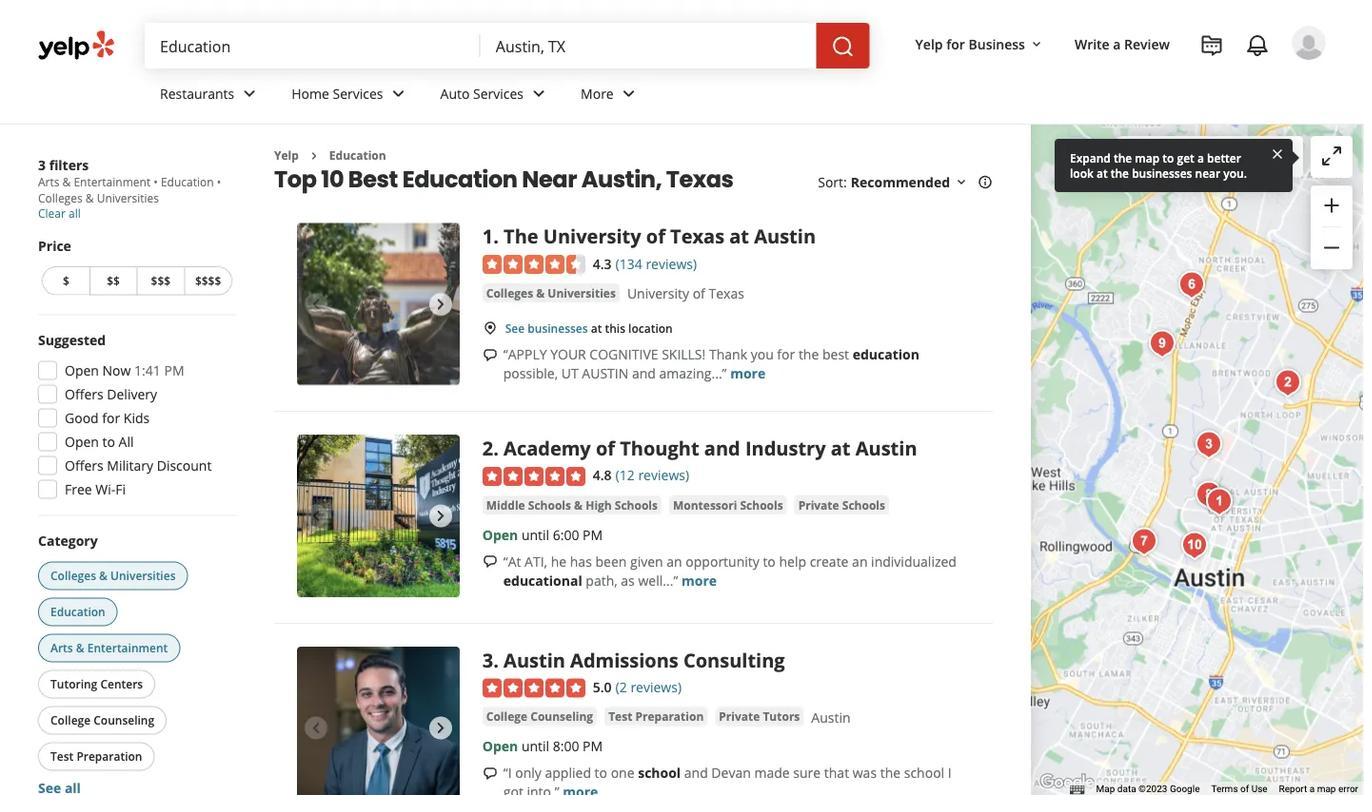 Task type: vqa. For each thing, say whether or not it's contained in the screenshot.
start.
no



Task type: locate. For each thing, give the bounding box(es) containing it.
data
[[1117, 784, 1136, 795]]

college inside category group
[[50, 713, 91, 729]]

see
[[505, 321, 525, 337]]

pm right the 1:41
[[164, 362, 184, 380]]

price group
[[38, 236, 236, 299]]

0 vertical spatial pm
[[164, 362, 184, 380]]

24 chevron down v2 image for more
[[617, 82, 640, 105]]

map for to
[[1135, 150, 1160, 166]]

open down good
[[65, 433, 99, 451]]

well..."
[[638, 571, 678, 590]]

1 horizontal spatial group
[[1311, 186, 1353, 269]]

offers military discount
[[65, 457, 212, 475]]

college down 5 star rating image
[[486, 709, 527, 725]]

"apply your cognitive skills! thank you for the best education possible, ut austin and amazing..." more
[[503, 346, 919, 383]]

college counseling button down 5 star rating image
[[482, 708, 597, 727]]

0 vertical spatial colleges & universities
[[486, 285, 616, 301]]

universities up education button
[[110, 568, 176, 584]]

16 speech v2 image for 3
[[482, 767, 498, 782]]

entertainment inside 3 filters arts & entertainment • education • colleges & universities clear all
[[74, 174, 151, 190]]

2 none field from the left
[[496, 35, 801, 56]]

3 . from the top
[[493, 647, 499, 673]]

& down education button
[[76, 641, 84, 656]]

test inside "test preparation" link
[[608, 709, 632, 725]]

24 chevron down v2 image inside restaurants link
[[238, 82, 261, 105]]

1 horizontal spatial preparation
[[635, 709, 704, 725]]

tutoring centers
[[50, 677, 143, 692]]

tutors
[[763, 709, 800, 725]]

.
[[493, 223, 499, 249], [493, 435, 499, 461], [493, 647, 499, 673]]

of left use
[[1240, 784, 1249, 795]]

more inside "at ati, he has been given an opportunity to help create an individualized educational path, as well..." more
[[681, 571, 717, 590]]

expand
[[1070, 150, 1111, 166]]

0 vertical spatial colleges
[[38, 190, 82, 206]]

1 vertical spatial businesses
[[528, 321, 588, 337]]

academy
[[504, 435, 591, 461]]

one
[[611, 764, 634, 783]]

schools up create
[[842, 497, 885, 513]]

0 vertical spatial next image
[[429, 293, 452, 316]]

24 chevron down v2 image right more
[[617, 82, 640, 105]]

businesses inside expand the map to get a better look at the businesses near you.
[[1132, 165, 1192, 181]]

1 an from the left
[[667, 552, 682, 571]]

more inside "apply your cognitive skills! thank you for the best education possible, ut austin and amazing..." more
[[730, 365, 765, 383]]

0 vertical spatial arts
[[38, 174, 59, 190]]

as right "get" at top right
[[1202, 148, 1216, 166]]

2 schools from the left
[[615, 497, 658, 513]]

0 horizontal spatial college
[[50, 713, 91, 729]]

16 speech v2 image
[[482, 555, 498, 570], [482, 767, 498, 782]]

0 horizontal spatial colleges & universities
[[50, 568, 176, 584]]

1 24 chevron down v2 image from the left
[[387, 82, 410, 105]]

next image for 1 . the university of texas at austin
[[429, 293, 452, 316]]

for inside "apply your cognitive skills! thank you for the best education possible, ut austin and amazing..." more
[[777, 346, 795, 364]]

more link
[[730, 365, 765, 383], [681, 571, 717, 590]]

texas up (134 reviews) link
[[670, 223, 724, 249]]

2 school from the left
[[904, 764, 944, 783]]

preparation down tutoring centers button
[[77, 749, 142, 765]]

school left the i
[[904, 764, 944, 783]]

• left top
[[217, 174, 221, 190]]

keyboard shortcuts image
[[1069, 786, 1085, 795]]

colleges & universities up education button
[[50, 568, 176, 584]]

terms
[[1211, 784, 1238, 795]]

counseling up 8:00
[[530, 709, 593, 725]]

1 slideshow element from the top
[[297, 223, 460, 386]]

(2
[[615, 679, 627, 697]]

services for auto services
[[473, 84, 524, 102]]

0 vertical spatial slideshow element
[[297, 223, 460, 386]]

1 horizontal spatial test preparation
[[608, 709, 704, 725]]

0 horizontal spatial more
[[681, 571, 717, 590]]

16 marker v2 image
[[482, 321, 498, 336]]

2 vertical spatial a
[[1309, 784, 1315, 795]]

open for open to all
[[65, 433, 99, 451]]

college counseling button
[[38, 707, 167, 735], [482, 708, 597, 727]]

1 vertical spatial 3
[[482, 647, 493, 673]]

0 horizontal spatial test preparation button
[[38, 743, 155, 771]]

good for kids
[[65, 409, 150, 427]]

more
[[581, 84, 614, 102]]

more down you
[[730, 365, 765, 383]]

private schools
[[798, 497, 885, 513]]

0 horizontal spatial yelp
[[274, 148, 299, 163]]

offers for offers military discount
[[65, 457, 103, 475]]

1 vertical spatial university
[[627, 285, 689, 303]]

1 services from the left
[[333, 84, 383, 102]]

previous image
[[305, 293, 327, 316], [305, 717, 327, 740]]

yelp inside button
[[915, 35, 943, 53]]

open up the "at
[[482, 526, 518, 544]]

3 inside 3 filters arts & entertainment • education • colleges & universities clear all
[[38, 156, 46, 174]]

1 vertical spatial a
[[1197, 150, 1204, 166]]

1 none field from the left
[[160, 35, 465, 56]]

4.3
[[593, 255, 612, 273]]

more link for texas
[[730, 365, 765, 383]]

$$$$ button
[[184, 267, 232, 296]]

university of texas
[[627, 285, 744, 303]]

consulting
[[683, 647, 785, 673]]

1 vertical spatial until
[[522, 738, 549, 756]]

24 chevron down v2 image for restaurants
[[238, 82, 261, 105]]

None field
[[160, 35, 465, 56], [496, 35, 801, 56]]

2 previous image from the top
[[305, 717, 327, 740]]

test down (2
[[608, 709, 632, 725]]

0 horizontal spatial map
[[1135, 150, 1160, 166]]

0 horizontal spatial none field
[[160, 35, 465, 56]]

$ button
[[42, 267, 89, 296]]

texas up the university of texas at austin link in the top of the page
[[666, 163, 733, 195]]

. up 4.8 star rating image
[[493, 435, 499, 461]]

for left business
[[946, 35, 965, 53]]

1 vertical spatial group
[[32, 331, 236, 505]]

2 offers from the top
[[65, 457, 103, 475]]

1 24 chevron down v2 image from the left
[[238, 82, 261, 105]]

colleges down category
[[50, 568, 96, 584]]

3 left filters
[[38, 156, 46, 174]]

colleges down filters
[[38, 190, 82, 206]]

1 next image from the top
[[429, 293, 452, 316]]

2 services from the left
[[473, 84, 524, 102]]

test preparation inside category group
[[50, 749, 142, 765]]

0 vertical spatial for
[[946, 35, 965, 53]]

education button
[[38, 598, 118, 627]]

2 vertical spatial reviews)
[[630, 679, 682, 697]]

2 vertical spatial and
[[684, 764, 708, 783]]

0 vertical spatial test preparation button
[[605, 708, 707, 727]]

1:41
[[134, 362, 161, 380]]

Near text field
[[496, 35, 801, 56]]

school right "one"
[[638, 764, 681, 783]]

1 horizontal spatial map
[[1219, 148, 1247, 166]]

slideshow element for 3
[[297, 647, 460, 796]]

1 vertical spatial entertainment
[[87, 641, 168, 656]]

(2 reviews) link
[[615, 677, 682, 697]]

0 vertical spatial universities
[[97, 190, 159, 206]]

an right create
[[852, 552, 868, 571]]

0 vertical spatial previous image
[[305, 293, 327, 316]]

1 horizontal spatial school
[[904, 764, 944, 783]]

16 speech v2 image
[[482, 348, 498, 363]]

1 vertical spatial more link
[[681, 571, 717, 590]]

(12
[[615, 467, 635, 485]]

an up well..."
[[667, 552, 682, 571]]

0 horizontal spatial an
[[667, 552, 682, 571]]

0 vertical spatial university
[[543, 223, 641, 249]]

college counseling inside category group
[[50, 713, 154, 729]]

use
[[1251, 784, 1267, 795]]

1 horizontal spatial •
[[217, 174, 221, 190]]

university up 4.3 link
[[543, 223, 641, 249]]

1 • from the left
[[154, 174, 158, 190]]

universities down '4.3' on the left of the page
[[548, 285, 616, 301]]

1 vertical spatial test preparation button
[[38, 743, 155, 771]]

1 vertical spatial slideshow element
[[297, 435, 460, 598]]

1 vertical spatial offers
[[65, 457, 103, 475]]

test down tutoring
[[50, 749, 74, 765]]

devan
[[711, 764, 751, 783]]

none field find
[[160, 35, 465, 56]]

0 vertical spatial test preparation
[[608, 709, 704, 725]]

& left high
[[574, 497, 583, 513]]

more link down the opportunity
[[681, 571, 717, 590]]

at right look
[[1097, 165, 1108, 181]]

projects image
[[1200, 34, 1223, 57]]

1 horizontal spatial private
[[798, 497, 839, 513]]

1 horizontal spatial services
[[473, 84, 524, 102]]

expand map image
[[1320, 145, 1343, 167]]

test preparation button
[[605, 708, 707, 727], [38, 743, 155, 771]]

4 schools from the left
[[842, 497, 885, 513]]

individualized
[[871, 552, 957, 571]]

0 vertical spatial until
[[522, 526, 549, 544]]

none field 'near'
[[496, 35, 801, 56]]

colleges & universities button up education button
[[38, 562, 188, 591]]

an
[[667, 552, 682, 571], [852, 552, 868, 571]]

0 vertical spatial 3
[[38, 156, 46, 174]]

open until 6:00 pm
[[482, 526, 603, 544]]

3
[[38, 156, 46, 174], [482, 647, 493, 673]]

1 horizontal spatial counseling
[[530, 709, 593, 725]]

private left tutors
[[719, 709, 760, 725]]

2 slideshow element from the top
[[297, 435, 460, 598]]

0 vertical spatial more
[[730, 365, 765, 383]]

6:00
[[553, 526, 579, 544]]

1 horizontal spatial more
[[730, 365, 765, 383]]

for right you
[[777, 346, 795, 364]]

next image
[[429, 293, 452, 316], [429, 717, 452, 740]]

businesses left near
[[1132, 165, 1192, 181]]

24 chevron down v2 image
[[387, 82, 410, 105], [617, 82, 640, 105]]

universities inside 3 filters arts & entertainment • education • colleges & universities clear all
[[97, 190, 159, 206]]

of up 4.8 link
[[596, 435, 615, 461]]

and
[[632, 365, 656, 383], [704, 435, 740, 461], [684, 764, 708, 783]]

0 horizontal spatial a
[[1113, 35, 1121, 53]]

auto services link
[[425, 69, 565, 124]]

middle
[[486, 497, 525, 513]]

24 chevron down v2 image right auto services at the left of page
[[527, 82, 550, 105]]

24 chevron down v2 image left auto on the top left of the page
[[387, 82, 410, 105]]

1 . from the top
[[493, 223, 499, 249]]

map
[[1096, 784, 1115, 795]]

2 horizontal spatial a
[[1309, 784, 1315, 795]]

education
[[329, 148, 386, 163], [402, 163, 517, 195], [161, 174, 214, 190], [50, 604, 105, 620]]

2 16 speech v2 image from the top
[[482, 767, 498, 782]]

to left "help"
[[763, 552, 776, 571]]

the left best
[[799, 346, 819, 364]]

$$$ button
[[137, 267, 184, 296]]

the right look
[[1111, 165, 1129, 181]]

2 vertical spatial colleges
[[50, 568, 96, 584]]

1 offers from the top
[[65, 385, 103, 404]]

college for right college counseling button
[[486, 709, 527, 725]]

colleges & universities button down "4.3 star rating" image
[[482, 284, 620, 303]]

a inside expand the map to get a better look at the businesses near you.
[[1197, 150, 1204, 166]]

0 horizontal spatial test preparation
[[50, 749, 142, 765]]

thought
[[620, 435, 699, 461]]

0 horizontal spatial preparation
[[77, 749, 142, 765]]

Find text field
[[160, 35, 465, 56]]

5 star rating image
[[482, 679, 585, 698]]

1 horizontal spatial college
[[486, 709, 527, 725]]

education right 16 chevron right v2 icon
[[329, 148, 386, 163]]

24 chevron down v2 image inside 'home services' link
[[387, 82, 410, 105]]

for inside "group"
[[102, 409, 120, 427]]

yelp left 16 chevron right v2 icon
[[274, 148, 299, 163]]

zoom in image
[[1320, 194, 1343, 217]]

category group
[[34, 532, 236, 796]]

services right home
[[333, 84, 383, 102]]

1 vertical spatial for
[[777, 346, 795, 364]]

2 an from the left
[[852, 552, 868, 571]]

centers
[[100, 677, 143, 692]]

education
[[853, 346, 919, 364]]

at
[[1097, 165, 1108, 181], [729, 223, 749, 249], [591, 321, 602, 337], [831, 435, 851, 461]]

none field up home
[[160, 35, 465, 56]]

"i
[[503, 764, 512, 783]]

reviews) for texas
[[646, 255, 697, 273]]

preparation down (2 reviews)
[[635, 709, 704, 725]]

middle schools & high schools link
[[482, 496, 662, 515]]

2 vertical spatial slideshow element
[[297, 647, 460, 796]]

2 vertical spatial pm
[[583, 738, 603, 756]]

open until 8:00 pm
[[482, 738, 603, 756]]

1 until from the top
[[522, 526, 549, 544]]

0 horizontal spatial 24 chevron down v2 image
[[387, 82, 410, 105]]

1 horizontal spatial 24 chevron down v2 image
[[527, 82, 550, 105]]

1 16 speech v2 image from the top
[[482, 555, 498, 570]]

the right expand at the right
[[1114, 150, 1132, 166]]

1 school from the left
[[638, 764, 681, 783]]

college down tutoring
[[50, 713, 91, 729]]

a right "write"
[[1113, 35, 1121, 53]]

2 until from the top
[[522, 738, 549, 756]]

map inside expand the map to get a better look at the businesses near you.
[[1135, 150, 1160, 166]]

1 previous image from the top
[[305, 293, 327, 316]]

2 . academy of thought and industry at austin
[[482, 435, 917, 461]]

preparation inside category group
[[77, 749, 142, 765]]

"i only applied to one school
[[503, 764, 681, 783]]

24 chevron down v2 image right the 'restaurants'
[[238, 82, 261, 105]]

3 up 5 star rating image
[[482, 647, 493, 673]]

counseling inside category group
[[94, 713, 154, 729]]

paul mitchell the school austin image
[[1194, 158, 1232, 197]]

0 horizontal spatial colleges & universities button
[[38, 562, 188, 591]]

at up university of texas
[[729, 223, 749, 249]]

1 vertical spatial more
[[681, 571, 717, 590]]

college for the leftmost college counseling button
[[50, 713, 91, 729]]

headwaters school image
[[1176, 527, 1214, 565]]

yelp for yelp link
[[274, 148, 299, 163]]

industry
[[745, 435, 826, 461]]

24 chevron down v2 image for auto services
[[527, 82, 550, 105]]

1 horizontal spatial businesses
[[1132, 165, 1192, 181]]

group
[[1311, 186, 1353, 269], [32, 331, 236, 505]]

yelp left business
[[915, 35, 943, 53]]

2 . from the top
[[493, 435, 499, 461]]

fi
[[115, 481, 126, 499]]

1 vertical spatial reviews)
[[638, 467, 689, 485]]

0 vertical spatial more link
[[730, 365, 765, 383]]

reviews)
[[646, 255, 697, 273], [638, 467, 689, 485], [630, 679, 682, 697]]

1 vertical spatial as
[[621, 571, 635, 590]]

test preparation button down (2 reviews)
[[605, 708, 707, 727]]

arts & entertainment button
[[38, 634, 180, 663]]

pm up "i only applied to one school
[[583, 738, 603, 756]]

group containing suggested
[[32, 331, 236, 505]]

help
[[779, 552, 806, 571]]

0 horizontal spatial group
[[32, 331, 236, 505]]

1 vertical spatial colleges
[[486, 285, 533, 301]]

been
[[595, 552, 627, 571]]

austin
[[754, 223, 816, 249], [855, 435, 917, 461], [504, 647, 565, 673], [811, 709, 851, 727]]

3 schools from the left
[[740, 497, 783, 513]]

paragon prep school image
[[1143, 325, 1181, 363]]

0 horizontal spatial businesses
[[528, 321, 588, 337]]

test inside category group
[[50, 749, 74, 765]]

1 horizontal spatial 3
[[482, 647, 493, 673]]

you
[[751, 346, 774, 364]]

educational
[[503, 571, 582, 590]]

16 info v2 image
[[978, 175, 993, 190]]

0 horizontal spatial college counseling
[[50, 713, 154, 729]]

college counseling link
[[482, 708, 597, 727]]

0 vertical spatial preparation
[[635, 709, 704, 725]]

until up ati,
[[522, 526, 549, 544]]

as inside "at ati, he has been given an opportunity to help create an individualized educational path, as well..." more
[[621, 571, 635, 590]]

university
[[543, 223, 641, 249], [627, 285, 689, 303]]

education inside 3 filters arts & entertainment • education • colleges & universities clear all
[[161, 174, 214, 190]]

a right report
[[1309, 784, 1315, 795]]

and down 'cognitive'
[[632, 365, 656, 383]]

ruby a. image
[[1292, 26, 1326, 60]]

services for home services
[[333, 84, 383, 102]]

2 24 chevron down v2 image from the left
[[617, 82, 640, 105]]

0 vertical spatial and
[[632, 365, 656, 383]]

1 horizontal spatial yelp
[[915, 35, 943, 53]]

and up montessori schools
[[704, 435, 740, 461]]

test
[[608, 709, 632, 725], [50, 749, 74, 765]]

clear all link
[[38, 205, 81, 221]]

(12 reviews) link
[[615, 465, 689, 485]]

0 vertical spatial reviews)
[[646, 255, 697, 273]]

school
[[638, 764, 681, 783], [904, 764, 944, 783]]

2 horizontal spatial for
[[946, 35, 965, 53]]

schools inside private schools button
[[842, 497, 885, 513]]

1 vertical spatial colleges & universities button
[[38, 562, 188, 591]]

2 24 chevron down v2 image from the left
[[527, 82, 550, 105]]

yelp
[[915, 35, 943, 53], [274, 148, 299, 163]]

0 vertical spatial .
[[493, 223, 499, 249]]

1 vertical spatial next image
[[429, 717, 452, 740]]

at inside expand the map to get a better look at the businesses near you.
[[1097, 165, 1108, 181]]

map region
[[990, 0, 1364, 796]]

as
[[1202, 148, 1216, 166], [621, 571, 635, 590]]

stephen f austin high school image
[[1125, 523, 1163, 561]]

open down suggested
[[65, 362, 99, 380]]

none field up more link on the top left
[[496, 35, 801, 56]]

0 horizontal spatial private
[[719, 709, 760, 725]]

2 next image from the top
[[429, 717, 452, 740]]

schools for private
[[842, 497, 885, 513]]

0 vertical spatial as
[[1202, 148, 1216, 166]]

private tutors button
[[715, 708, 804, 727]]

schools inside montessori schools button
[[740, 497, 783, 513]]

0 vertical spatial test
[[608, 709, 632, 725]]

0 horizontal spatial test
[[50, 749, 74, 765]]

tutoring
[[50, 677, 97, 692]]

arts down filters
[[38, 174, 59, 190]]

1 horizontal spatial none field
[[496, 35, 801, 56]]

services right auto on the top left of the page
[[473, 84, 524, 102]]

slideshow element for 2
[[297, 435, 460, 598]]

. for 2
[[493, 435, 499, 461]]

previous image
[[305, 505, 327, 528]]

reviews) down the university of texas at austin link in the top of the page
[[646, 255, 697, 273]]

preparation for rightmost test preparation button
[[635, 709, 704, 725]]

offers up free
[[65, 457, 103, 475]]

this
[[605, 321, 625, 337]]

0 horizontal spatial 24 chevron down v2 image
[[238, 82, 261, 105]]

3 slideshow element from the top
[[297, 647, 460, 796]]

24 chevron down v2 image
[[238, 82, 261, 105], [527, 82, 550, 105]]

the right was
[[880, 764, 901, 783]]

until for academy
[[522, 526, 549, 544]]

16 speech v2 image left the "at
[[482, 555, 498, 570]]

entertainment inside button
[[87, 641, 168, 656]]

1 vertical spatial private
[[719, 709, 760, 725]]

0 vertical spatial 16 speech v2 image
[[482, 555, 498, 570]]

1 vertical spatial 16 speech v2 image
[[482, 767, 498, 782]]

for down offers delivery
[[102, 409, 120, 427]]

expand the map to get a better look at the businesses near you. tooltip
[[1055, 139, 1293, 192]]

16 chevron down v2 image
[[1029, 37, 1044, 52]]

slideshow element
[[297, 223, 460, 386], [297, 435, 460, 598], [297, 647, 460, 796]]

more
[[730, 365, 765, 383], [681, 571, 717, 590]]

0 horizontal spatial school
[[638, 764, 681, 783]]

24 chevron down v2 image inside auto services link
[[527, 82, 550, 105]]

test preparation
[[608, 709, 704, 725], [50, 749, 142, 765]]

college
[[486, 709, 527, 725], [50, 713, 91, 729]]

0 horizontal spatial for
[[102, 409, 120, 427]]

universities right all
[[97, 190, 159, 206]]

schools down (12
[[615, 497, 658, 513]]

reviews) up "test preparation" link in the bottom of the page
[[630, 679, 682, 697]]

until for austin
[[522, 738, 549, 756]]

schools right "montessori"
[[740, 497, 783, 513]]

2 vertical spatial universities
[[110, 568, 176, 584]]

None search field
[[145, 23, 873, 69]]

1 vertical spatial universities
[[548, 285, 616, 301]]

college counseling button down tutoring centers button
[[38, 707, 167, 735]]

0 vertical spatial businesses
[[1132, 165, 1192, 181]]

previous image for 3
[[305, 717, 327, 740]]

free wi-fi
[[65, 481, 126, 499]]

$$
[[107, 273, 120, 289]]

arts up tutoring
[[50, 641, 73, 656]]

more down the opportunity
[[681, 571, 717, 590]]

. left the
[[493, 223, 499, 249]]

to left "get" at top right
[[1163, 150, 1174, 166]]

universities inside colleges & universities link
[[548, 285, 616, 301]]

arts & entertainment
[[50, 641, 168, 656]]

until up only
[[522, 738, 549, 756]]

into."
[[527, 784, 559, 796]]

see businesses link
[[505, 321, 588, 337]]

0 horizontal spatial more link
[[681, 571, 717, 590]]

entertainment up centers
[[87, 641, 168, 656]]

counseling down centers
[[94, 713, 154, 729]]

academy of thought and industry at austin image
[[1269, 364, 1307, 402]]

test preparation button down tutoring centers button
[[38, 743, 155, 771]]

offers up good
[[65, 385, 103, 404]]

1 vertical spatial preparation
[[77, 749, 142, 765]]

16 speech v2 image left "i
[[482, 767, 498, 782]]

texas up thank
[[709, 285, 744, 303]]

reviews) down thought
[[638, 467, 689, 485]]

0 horizontal spatial 3
[[38, 156, 46, 174]]

pm for 2
[[583, 526, 603, 544]]

and left the devan
[[684, 764, 708, 783]]

for inside button
[[946, 35, 965, 53]]

home services link
[[276, 69, 425, 124]]

a right "get" at top right
[[1197, 150, 1204, 166]]

possible,
[[503, 365, 558, 383]]

(134 reviews)
[[615, 255, 697, 273]]

. for 1
[[493, 223, 499, 249]]

(2 reviews)
[[615, 679, 682, 697]]

24 chevron down v2 image inside more link
[[617, 82, 640, 105]]

school inside and devan made sure that was the school i got into."
[[904, 764, 944, 783]]

entertainment down filters
[[74, 174, 151, 190]]

pm right 6:00
[[583, 526, 603, 544]]

category
[[38, 532, 98, 550]]

colleges & universities down "4.3 star rating" image
[[486, 285, 616, 301]]

1 schools from the left
[[528, 497, 571, 513]]

1 horizontal spatial more link
[[730, 365, 765, 383]]



Task type: describe. For each thing, give the bounding box(es) containing it.
report a map error
[[1279, 784, 1358, 795]]

1
[[482, 223, 493, 249]]

private schools link
[[794, 496, 889, 515]]

open for open now 1:41 pm
[[65, 362, 99, 380]]

colleges inside category group
[[50, 568, 96, 584]]

test preparation for rightmost test preparation button
[[608, 709, 704, 725]]

16 chevron down v2 image
[[954, 175, 969, 190]]

high
[[586, 497, 612, 513]]

cognitive
[[590, 346, 658, 364]]

search as map moves
[[1156, 148, 1292, 166]]

discount
[[157, 457, 212, 475]]

made
[[754, 764, 790, 783]]

pm for 3
[[583, 738, 603, 756]]

1 horizontal spatial college counseling button
[[482, 708, 597, 727]]

16 speech v2 image for 2
[[482, 555, 498, 570]]

$
[[63, 273, 69, 289]]

a for report
[[1309, 784, 1315, 795]]

a for write
[[1113, 35, 1121, 53]]

college counseling for right college counseling button
[[486, 709, 593, 725]]

your
[[550, 346, 586, 364]]

business categories element
[[145, 69, 1326, 124]]

user actions element
[[900, 24, 1353, 141]]

test for rightmost test preparation button
[[608, 709, 632, 725]]

better
[[1207, 150, 1241, 166]]

more link for and
[[681, 571, 717, 590]]

expand the map to get a better look at the businesses near you.
[[1070, 150, 1247, 181]]

preparation for the leftmost test preparation button
[[77, 749, 142, 765]]

map for moves
[[1219, 148, 1247, 166]]

google image
[[1036, 771, 1099, 796]]

previous image for 1
[[305, 293, 327, 316]]

report a map error link
[[1279, 784, 1358, 795]]

write
[[1075, 35, 1110, 53]]

and inside and devan made sure that was the school i got into."
[[684, 764, 708, 783]]

the inside "apply your cognitive skills! thank you for the best education possible, ut austin and amazing..." more
[[799, 346, 819, 364]]

applied
[[545, 764, 591, 783]]

education up 1 on the left of the page
[[402, 163, 517, 195]]

education inside button
[[50, 604, 105, 620]]

next image for 3 . austin admissions consulting
[[429, 717, 452, 740]]

1 . the university of texas at austin
[[482, 223, 816, 249]]

military
[[107, 457, 153, 475]]

& up education button
[[99, 568, 108, 584]]

0 vertical spatial texas
[[666, 163, 733, 195]]

all
[[69, 205, 81, 221]]

0 horizontal spatial college counseling button
[[38, 707, 167, 735]]

16 chevron right v2 image
[[306, 148, 322, 164]]

terms of use
[[1211, 784, 1267, 795]]

counseling for right college counseling button
[[530, 709, 593, 725]]

1 horizontal spatial colleges & universities
[[486, 285, 616, 301]]

sure
[[793, 764, 821, 783]]

near
[[522, 163, 577, 195]]

i
[[948, 764, 952, 783]]

10
[[321, 163, 344, 195]]

test for the leftmost test preparation button
[[50, 749, 74, 765]]

universities inside category group
[[110, 568, 176, 584]]

4.3 star rating image
[[482, 255, 585, 274]]

for for kids
[[102, 409, 120, 427]]

zoom out image
[[1320, 236, 1343, 259]]

private for private schools
[[798, 497, 839, 513]]

0 vertical spatial colleges & universities button
[[482, 284, 620, 303]]

offers delivery
[[65, 385, 157, 404]]

2 • from the left
[[217, 174, 221, 190]]

to left "one"
[[595, 764, 607, 783]]

he
[[551, 552, 566, 571]]

yelp for yelp for business
[[915, 35, 943, 53]]

tutoring centers button
[[38, 671, 155, 699]]

pm inside "group"
[[164, 362, 184, 380]]

education link
[[329, 148, 386, 163]]

montessori schools
[[673, 497, 783, 513]]

got
[[503, 784, 523, 796]]

wi-
[[95, 481, 115, 499]]

close image
[[1270, 145, 1285, 162]]

see businesses at this location
[[505, 321, 673, 337]]

to inside expand the map to get a better look at the businesses near you.
[[1163, 150, 1174, 166]]

1 horizontal spatial test preparation button
[[605, 708, 707, 727]]

colleges inside 3 filters arts & entertainment • education • colleges & universities clear all
[[38, 190, 82, 206]]

montessori schools button
[[669, 496, 787, 515]]

arts inside button
[[50, 641, 73, 656]]

(134 reviews) link
[[615, 253, 697, 273]]

reviews) for and
[[638, 467, 689, 485]]

and devan made sure that was the school i got into."
[[503, 764, 952, 796]]

4.8
[[593, 467, 612, 485]]

and inside "apply your cognitive skills! thank you for the best education possible, ut austin and amazing..." more
[[632, 365, 656, 383]]

path,
[[586, 571, 617, 590]]

1 vertical spatial texas
[[670, 223, 724, 249]]

good
[[65, 409, 99, 427]]

clear
[[38, 205, 66, 221]]

at left the this
[[591, 321, 602, 337]]

search image
[[832, 35, 854, 58]]

you.
[[1223, 165, 1247, 181]]

offers for offers delivery
[[65, 385, 103, 404]]

1 horizontal spatial as
[[1202, 148, 1216, 166]]

3 for 3 filters arts & entertainment • education • colleges & universities clear all
[[38, 156, 46, 174]]

4.8 star rating image
[[482, 467, 585, 486]]

report
[[1279, 784, 1307, 795]]

has
[[570, 552, 592, 571]]

colleges & universities inside category group
[[50, 568, 176, 584]]

auto
[[440, 84, 470, 102]]

5.0 link
[[593, 677, 612, 697]]

counseling for the leftmost college counseling button
[[94, 713, 154, 729]]

ut celta center image
[[1190, 476, 1228, 514]]

austin admissions consulting image
[[297, 647, 460, 796]]

5.0
[[593, 679, 612, 697]]

schools for montessori
[[740, 497, 783, 513]]

ut
[[561, 365, 578, 383]]

near
[[1195, 165, 1220, 181]]

slideshow element for 1
[[297, 223, 460, 386]]

college counseling for the leftmost college counseling button
[[50, 713, 154, 729]]

home
[[291, 84, 329, 102]]

top
[[274, 163, 317, 195]]

3 filters arts & entertainment • education • colleges & universities clear all
[[38, 156, 221, 221]]

2 vertical spatial texas
[[709, 285, 744, 303]]

notifications image
[[1246, 34, 1269, 57]]

of down (134 reviews) at the top of page
[[693, 285, 705, 303]]

middle schools & high schools
[[486, 497, 658, 513]]

the university of texas at austin image
[[1200, 483, 1238, 521]]

skills!
[[662, 346, 706, 364]]

yelp for business button
[[908, 27, 1052, 61]]

the university of texas at austin image
[[297, 223, 460, 386]]

terms of use link
[[1211, 784, 1267, 795]]

colleges & universities link
[[482, 284, 620, 303]]

map for error
[[1317, 784, 1336, 795]]

english language center image
[[1200, 483, 1238, 521]]

open for open until 6:00 pm
[[482, 526, 518, 544]]

(134
[[615, 255, 642, 273]]

3 for 3 . austin admissions consulting
[[482, 647, 493, 673]]

for for business
[[946, 35, 965, 53]]

. for 3
[[493, 647, 499, 673]]

arts inside 3 filters arts & entertainment • education • colleges & universities clear all
[[38, 174, 59, 190]]

review
[[1124, 35, 1170, 53]]

admissions
[[570, 647, 678, 673]]

next image
[[429, 505, 452, 528]]

the
[[504, 223, 538, 249]]

private for private tutors
[[719, 709, 760, 725]]

colleges & universities button inside category group
[[38, 562, 188, 591]]

amazing..."
[[659, 365, 727, 383]]

berlitz language center image
[[1173, 266, 1211, 304]]

error
[[1338, 784, 1358, 795]]

1 vertical spatial and
[[704, 435, 740, 461]]

look
[[1070, 165, 1094, 181]]

open for open until 8:00 pm
[[482, 738, 518, 756]]

at right 'industry'
[[831, 435, 851, 461]]

open to all
[[65, 433, 134, 451]]

$$ button
[[89, 267, 137, 296]]

& down filters
[[62, 174, 71, 190]]

suggested
[[38, 331, 106, 349]]

that
[[824, 764, 849, 783]]

the inside and devan made sure that was the school i got into."
[[880, 764, 901, 783]]

academy of thought and industry at austin image
[[297, 435, 460, 598]]

yelp link
[[274, 148, 299, 163]]

test preparation for the leftmost test preparation button
[[50, 749, 142, 765]]

$$$$
[[195, 273, 221, 289]]

& down "4.3 star rating" image
[[536, 285, 545, 301]]

24 chevron down v2 image for home services
[[387, 82, 410, 105]]

opportunity
[[686, 552, 759, 571]]

& right all
[[85, 190, 94, 206]]

to inside "at ati, he has been given an opportunity to help create an individualized educational path, as well..." more
[[763, 552, 776, 571]]

private tutors link
[[715, 708, 804, 727]]

price
[[38, 237, 71, 255]]

schools for middle
[[528, 497, 571, 513]]

of up (134 reviews) link
[[646, 223, 665, 249]]

austin admissions consulting image
[[1190, 426, 1228, 464]]

middle schools & high schools button
[[482, 496, 662, 515]]

2
[[482, 435, 493, 461]]

(12 reviews)
[[615, 467, 689, 485]]

4.8 link
[[593, 465, 612, 485]]

0 vertical spatial group
[[1311, 186, 1353, 269]]

restaurants
[[160, 84, 234, 102]]

to left all
[[102, 433, 115, 451]]



